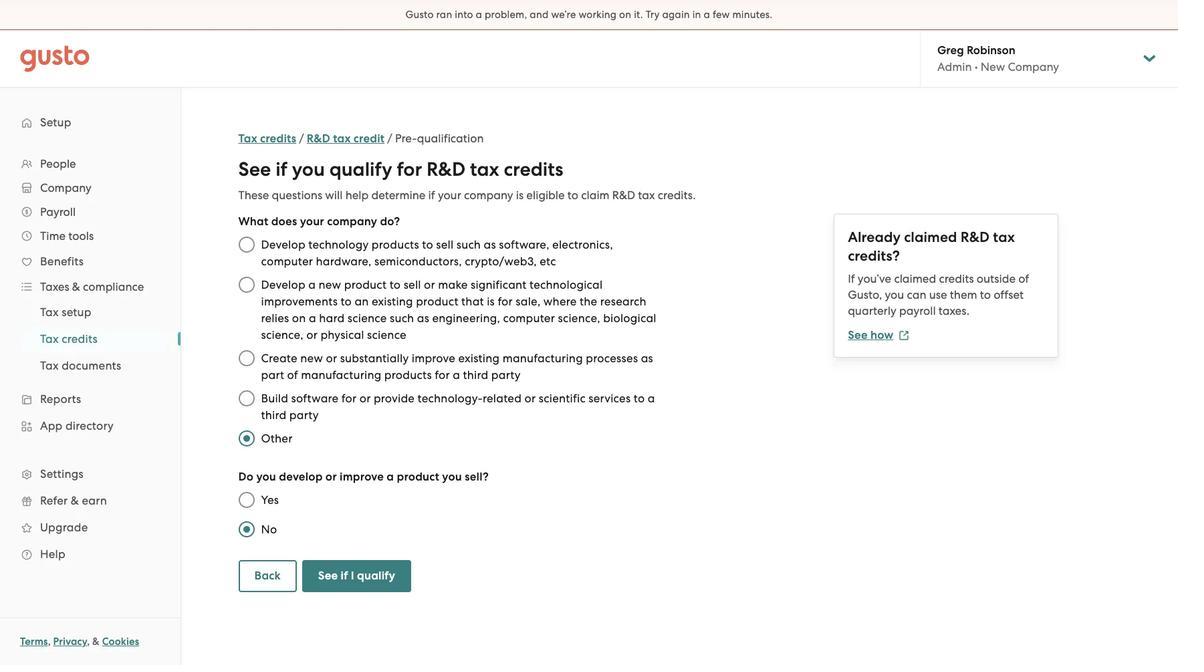 Task type: describe. For each thing, give the bounding box(es) containing it.
earn
[[82, 494, 107, 508]]

people
[[40, 157, 76, 171]]

tax for tax documents
[[40, 359, 59, 373]]

see how link
[[848, 328, 910, 342]]

or left make on the left
[[424, 278, 435, 292]]

develop for develop technology products to sell such as software, electronics, computer hardware, semiconductors, crypto/web3, etc
[[261, 238, 306, 252]]

reports
[[40, 393, 81, 406]]

yes
[[261, 494, 279, 507]]

a inside build software for or provide technology-related or scientific services to a third party
[[648, 392, 655, 405]]

qualify for i
[[357, 569, 395, 583]]

1 vertical spatial product
[[416, 295, 459, 308]]

existing inside create new or substantially improve existing manufacturing processes as part of manufacturing products for a third party
[[459, 352, 500, 365]]

see if you qualify for r&d tax credits
[[238, 158, 564, 181]]

significant
[[471, 278, 527, 292]]

in
[[693, 9, 701, 21]]

time
[[40, 229, 66, 243]]

pre-
[[395, 132, 417, 145]]

sell inside 'develop a new product to sell or make significant technological improvements to an existing product that is for sale, where the research relies on a hard science such as engineering, computer science, biological science, or physical science'
[[404, 278, 421, 292]]

already
[[848, 229, 901, 246]]

develop for develop a new product to sell or make significant technological improvements to an existing product that is for sale, where the research relies on a hard science such as engineering, computer science, biological science, or physical science
[[261, 278, 306, 292]]

credits?
[[848, 247, 900, 265]]

ran
[[436, 9, 452, 21]]

list containing people
[[0, 152, 181, 568]]

& for compliance
[[72, 280, 80, 294]]

refer & earn
[[40, 494, 107, 508]]

documents
[[62, 359, 121, 373]]

see if i qualify button
[[302, 561, 412, 593]]

claimed inside if you've claimed credits outside of gusto, you can use them to offset quarterly payroll taxes.
[[895, 272, 937, 286]]

will
[[325, 189, 343, 202]]

such inside develop technology products to sell such as software, electronics, computer hardware, semiconductors, crypto/web3, etc
[[457, 238, 481, 252]]

qualification
[[417, 132, 484, 145]]

gusto,
[[848, 288, 882, 302]]

if for see if i qualify
[[341, 569, 348, 583]]

for up determine
[[397, 158, 422, 181]]

tax for tax credits / r&d tax credit / pre-qualification
[[238, 132, 257, 146]]

for inside create new or substantially improve existing manufacturing processes as part of manufacturing products for a third party
[[435, 369, 450, 382]]

outside
[[977, 272, 1016, 286]]

app directory
[[40, 419, 114, 433]]

tax for tax credits
[[40, 332, 59, 346]]

can
[[907, 288, 927, 302]]

help
[[346, 189, 369, 202]]

make
[[438, 278, 468, 292]]

you up questions
[[292, 158, 325, 181]]

semiconductors,
[[375, 255, 462, 268]]

to inside develop technology products to sell such as software, electronics, computer hardware, semiconductors, crypto/web3, etc
[[422, 238, 433, 252]]

benefits
[[40, 255, 84, 268]]

the
[[580, 295, 598, 308]]

greg robinson admin • new company
[[938, 43, 1060, 74]]

improvements
[[261, 295, 338, 308]]

tax documents link
[[24, 354, 167, 378]]

privacy
[[53, 636, 87, 648]]

develop technology products to sell such as software, electronics, computer hardware, semiconductors, crypto/web3, etc
[[261, 238, 613, 268]]

privacy link
[[53, 636, 87, 648]]

payroll
[[900, 304, 936, 318]]

try
[[646, 9, 660, 21]]

or left provide
[[360, 392, 371, 405]]

credits.
[[658, 189, 696, 202]]

reports link
[[13, 387, 167, 411]]

Develop technology products to sell such as software, electronics, computer hardware, semiconductors, crypto/web3, etc radio
[[232, 230, 261, 260]]

substantially
[[340, 352, 409, 365]]

qualify for you
[[330, 158, 392, 181]]

time tools
[[40, 229, 94, 243]]

payroll
[[40, 205, 76, 219]]

other
[[261, 432, 293, 445]]

back button
[[238, 561, 297, 593]]

see for see how
[[848, 328, 868, 342]]

to left the "an"
[[341, 295, 352, 308]]

0 horizontal spatial company
[[327, 215, 377, 229]]

Create new or substantially improve existing manufacturing processes as part of manufacturing products for a third party radio
[[232, 344, 261, 373]]

you inside if you've claimed credits outside of gusto, you can use them to offset quarterly payroll taxes.
[[885, 288, 905, 302]]

claimed inside already claimed r&d tax credits?
[[905, 229, 958, 246]]

tax left the credit
[[333, 132, 351, 146]]

0 horizontal spatial manufacturing
[[301, 369, 382, 382]]

sell?
[[465, 470, 489, 484]]

1 vertical spatial science
[[367, 328, 407, 342]]

for inside 'develop a new product to sell or make significant technological improvements to an existing product that is for sale, where the research relies on a hard science such as engineering, computer science, biological science, or physical science'
[[498, 295, 513, 308]]

already claimed r&d tax credits?
[[848, 229, 1015, 265]]

as inside 'develop a new product to sell or make significant technological improvements to an existing product that is for sale, where the research relies on a hard science such as engineering, computer science, biological science, or physical science'
[[417, 312, 429, 325]]

gusto ran into a problem, and we're working on it. try again in a few minutes.
[[406, 9, 773, 21]]

improve for substantially
[[412, 352, 456, 365]]

computer inside develop technology products to sell such as software, electronics, computer hardware, semiconductors, crypto/web3, etc
[[261, 255, 313, 268]]

develop
[[279, 470, 323, 484]]

new inside 'develop a new product to sell or make significant technological improvements to an existing product that is for sale, where the research relies on a hard science such as engineering, computer science, biological science, or physical science'
[[319, 278, 341, 292]]

third inside create new or substantially improve existing manufacturing processes as part of manufacturing products for a third party
[[463, 369, 489, 382]]

terms
[[20, 636, 48, 648]]

1 vertical spatial science,
[[261, 328, 304, 342]]

third inside build software for or provide technology-related or scientific services to a third party
[[261, 409, 287, 422]]

for inside build software for or provide technology-related or scientific services to a third party
[[342, 392, 357, 405]]

provide
[[374, 392, 415, 405]]

of inside create new or substantially improve existing manufacturing processes as part of manufacturing products for a third party
[[287, 369, 298, 382]]

tax credits / r&d tax credit / pre-qualification
[[238, 132, 484, 146]]

gusto
[[406, 9, 434, 21]]

and
[[530, 9, 549, 21]]

tax for tax setup
[[40, 306, 59, 319]]

build
[[261, 392, 288, 405]]

biological
[[603, 312, 657, 325]]

company inside dropdown button
[[40, 181, 91, 195]]

is inside 'develop a new product to sell or make significant technological improvements to an existing product that is for sale, where the research relies on a hard science such as engineering, computer science, biological science, or physical science'
[[487, 295, 495, 308]]

to down semiconductors,
[[390, 278, 401, 292]]

physical
[[321, 328, 364, 342]]

Other radio
[[232, 424, 261, 454]]

terms link
[[20, 636, 48, 648]]

tax up the these questions will help determine if your company is eligible to claim r&d tax credits.
[[470, 158, 499, 181]]

offset
[[994, 288, 1024, 302]]

greg
[[938, 43, 964, 58]]

minutes.
[[733, 9, 773, 21]]

we're
[[551, 9, 576, 21]]

questions
[[272, 189, 322, 202]]

setup link
[[13, 110, 167, 134]]

0 vertical spatial product
[[344, 278, 387, 292]]

help link
[[13, 542, 167, 567]]

refer & earn link
[[13, 489, 167, 513]]

engineering,
[[432, 312, 500, 325]]

these
[[238, 189, 269, 202]]

claim
[[581, 189, 610, 202]]

these questions will help determine if your company is eligible to claim r&d tax credits.
[[238, 189, 696, 202]]

tax documents
[[40, 359, 121, 373]]

do you develop or improve a product you sell?
[[238, 470, 489, 484]]

build software for or provide technology-related or scientific services to a third party
[[261, 392, 655, 422]]

credits inside tax credits link
[[62, 332, 98, 346]]

again
[[662, 9, 690, 21]]

processes
[[586, 352, 638, 365]]

new
[[981, 60, 1006, 74]]

a inside create new or substantially improve existing manufacturing processes as part of manufacturing products for a third party
[[453, 369, 460, 382]]

do
[[238, 470, 254, 484]]

relies
[[261, 312, 289, 325]]

r&d right claim
[[613, 189, 636, 202]]

upgrade
[[40, 521, 88, 534]]

r&d tax credit link
[[307, 132, 385, 146]]



Task type: vqa. For each thing, say whether or not it's contained in the screenshot.
See
yes



Task type: locate. For each thing, give the bounding box(es) containing it.
or right related
[[525, 392, 536, 405]]

company down people
[[40, 181, 91, 195]]

tax credits link down tax setup link
[[24, 327, 167, 351]]

new
[[319, 278, 341, 292], [301, 352, 323, 365]]

develop down does
[[261, 238, 306, 252]]

tax inside tax setup link
[[40, 306, 59, 319]]

0 horizontal spatial third
[[261, 409, 287, 422]]

existing right the "an"
[[372, 295, 413, 308]]

science
[[348, 312, 387, 325], [367, 328, 407, 342]]

see for see if you qualify for r&d tax credits
[[238, 158, 271, 181]]

computer down sale,
[[503, 312, 555, 325]]

1 vertical spatial party
[[290, 409, 319, 422]]

time tools button
[[13, 224, 167, 248]]

1 vertical spatial existing
[[459, 352, 500, 365]]

such up "substantially"
[[390, 312, 414, 325]]

you've
[[858, 272, 892, 286]]

2 horizontal spatial if
[[429, 189, 435, 202]]

0 vertical spatial new
[[319, 278, 341, 292]]

0 horizontal spatial on
[[292, 312, 306, 325]]

on left it.
[[619, 9, 632, 21]]

benefits link
[[13, 250, 167, 274]]

tax down tax credits
[[40, 359, 59, 373]]

products inside create new or substantially improve existing manufacturing processes as part of manufacturing products for a third party
[[385, 369, 432, 382]]

1 horizontal spatial of
[[1019, 272, 1030, 286]]

0 vertical spatial third
[[463, 369, 489, 382]]

products up provide
[[385, 369, 432, 382]]

software
[[291, 392, 339, 405]]

&
[[72, 280, 80, 294], [71, 494, 79, 508], [92, 636, 100, 648]]

credits up eligible
[[504, 158, 564, 181]]

for down significant
[[498, 295, 513, 308]]

1 horizontal spatial your
[[438, 189, 461, 202]]

tax credits link up these
[[238, 132, 296, 146]]

2 vertical spatial product
[[397, 470, 440, 484]]

credits inside if you've claimed credits outside of gusto, you can use them to offset quarterly payroll taxes.
[[939, 272, 974, 286]]

0 horizontal spatial as
[[417, 312, 429, 325]]

develop
[[261, 238, 306, 252], [261, 278, 306, 292]]

qualify inside button
[[357, 569, 395, 583]]

1 horizontal spatial /
[[387, 132, 393, 145]]

0 horizontal spatial if
[[276, 158, 288, 181]]

if for see if you qualify for r&d tax credits
[[276, 158, 288, 181]]

credits up tax documents
[[62, 332, 98, 346]]

into
[[455, 9, 473, 21]]

to up semiconductors,
[[422, 238, 433, 252]]

develop inside 'develop a new product to sell or make significant technological improvements to an existing product that is for sale, where the research relies on a hard science such as engineering, computer science, biological science, or physical science'
[[261, 278, 306, 292]]

2 list from the top
[[0, 299, 181, 379]]

0 vertical spatial develop
[[261, 238, 306, 252]]

1 vertical spatial is
[[487, 295, 495, 308]]

0 vertical spatial science
[[348, 312, 387, 325]]

you left can
[[885, 288, 905, 302]]

0 horizontal spatial company
[[40, 181, 91, 195]]

for
[[397, 158, 422, 181], [498, 295, 513, 308], [435, 369, 450, 382], [342, 392, 357, 405]]

science, down relies
[[261, 328, 304, 342]]

1 / from the left
[[299, 132, 304, 145]]

such inside 'develop a new product to sell or make significant technological improvements to an existing product that is for sale, where the research relies on a hard science such as engineering, computer science, biological science, or physical science'
[[390, 312, 414, 325]]

2 , from the left
[[87, 636, 90, 648]]

0 vertical spatial as
[[484, 238, 496, 252]]

1 vertical spatial on
[[292, 312, 306, 325]]

& for earn
[[71, 494, 79, 508]]

of inside if you've claimed credits outside of gusto, you can use them to offset quarterly payroll taxes.
[[1019, 272, 1030, 286]]

1 vertical spatial see
[[848, 328, 868, 342]]

0 horizontal spatial party
[[290, 409, 319, 422]]

1 vertical spatial sell
[[404, 278, 421, 292]]

see
[[238, 158, 271, 181], [848, 328, 868, 342], [318, 569, 338, 583]]

settings
[[40, 468, 84, 481]]

0 vertical spatial of
[[1019, 272, 1030, 286]]

1 , from the left
[[48, 636, 51, 648]]

No radio
[[232, 515, 261, 544]]

2 vertical spatial see
[[318, 569, 338, 583]]

upgrade link
[[13, 516, 167, 540]]

0 vertical spatial science,
[[558, 312, 601, 325]]

taxes
[[40, 280, 69, 294]]

see inside button
[[318, 569, 338, 583]]

1 vertical spatial tax credits link
[[24, 327, 167, 351]]

1 vertical spatial computer
[[503, 312, 555, 325]]

back
[[255, 569, 281, 583]]

improve for or
[[340, 470, 384, 484]]

help
[[40, 548, 66, 561]]

/
[[299, 132, 304, 145], [387, 132, 393, 145]]

r&d up outside on the right top of page
[[961, 229, 990, 246]]

0 horizontal spatial see
[[238, 158, 271, 181]]

manufacturing up software
[[301, 369, 382, 382]]

/ left pre-
[[387, 132, 393, 145]]

tax left credits. at right
[[638, 189, 655, 202]]

on inside 'develop a new product to sell or make significant technological improvements to an existing product that is for sale, where the research relies on a hard science such as engineering, computer science, biological science, or physical science'
[[292, 312, 306, 325]]

& right taxes on the left top of page
[[72, 280, 80, 294]]

2 vertical spatial if
[[341, 569, 348, 583]]

research
[[601, 295, 647, 308]]

determine
[[372, 189, 426, 202]]

credits
[[260, 132, 296, 146], [504, 158, 564, 181], [939, 272, 974, 286], [62, 332, 98, 346]]

crypto/web3,
[[465, 255, 537, 268]]

refer
[[40, 494, 68, 508]]

if up questions
[[276, 158, 288, 181]]

company button
[[13, 176, 167, 200]]

1 horizontal spatial party
[[492, 369, 521, 382]]

where
[[544, 295, 577, 308]]

new inside create new or substantially improve existing manufacturing processes as part of manufacturing products for a third party
[[301, 352, 323, 365]]

0 horizontal spatial /
[[299, 132, 304, 145]]

0 horizontal spatial such
[[390, 312, 414, 325]]

see up these
[[238, 158, 271, 181]]

terms , privacy , & cookies
[[20, 636, 139, 648]]

scientific
[[539, 392, 586, 405]]

r&d down the qualification
[[427, 158, 466, 181]]

is right that at top left
[[487, 295, 495, 308]]

as inside develop technology products to sell such as software, electronics, computer hardware, semiconductors, crypto/web3, etc
[[484, 238, 496, 252]]

robinson
[[967, 43, 1016, 58]]

product left sell?
[[397, 470, 440, 484]]

sell up semiconductors,
[[436, 238, 454, 252]]

0 vertical spatial is
[[516, 189, 524, 202]]

Yes radio
[[232, 486, 261, 515]]

0 horizontal spatial existing
[[372, 295, 413, 308]]

see how
[[848, 328, 894, 342]]

improve up technology-
[[412, 352, 456, 365]]

list
[[0, 152, 181, 568], [0, 299, 181, 379]]

manufacturing
[[503, 352, 583, 365], [301, 369, 382, 382]]

as inside create new or substantially improve existing manufacturing processes as part of manufacturing products for a third party
[[641, 352, 654, 365]]

/ left r&d tax credit link
[[299, 132, 304, 145]]

sell
[[436, 238, 454, 252], [404, 278, 421, 292]]

manufacturing up scientific
[[503, 352, 583, 365]]

1 horizontal spatial tax credits link
[[238, 132, 296, 146]]

1 horizontal spatial manufacturing
[[503, 352, 583, 365]]

to right services
[[634, 392, 645, 405]]

0 vertical spatial improve
[[412, 352, 456, 365]]

1 horizontal spatial company
[[1008, 60, 1060, 74]]

1 horizontal spatial as
[[484, 238, 496, 252]]

tax up outside on the right top of page
[[994, 229, 1015, 246]]

0 horizontal spatial tax credits link
[[24, 327, 167, 351]]

computer inside 'develop a new product to sell or make significant technological improvements to an existing product that is for sale, where the research relies on a hard science such as engineering, computer science, biological science, or physical science'
[[503, 312, 555, 325]]

1 vertical spatial qualify
[[357, 569, 395, 583]]

r&d
[[307, 132, 330, 146], [427, 158, 466, 181], [613, 189, 636, 202], [961, 229, 990, 246]]

to left claim
[[568, 189, 579, 202]]

sale,
[[516, 295, 541, 308]]

0 vertical spatial sell
[[436, 238, 454, 252]]

no
[[261, 523, 277, 536]]

Develop a new product to sell or make significant technological improvements to an existing product that is for sale, where the research relies on a hard science such as engineering, computer science, biological science, or physical science radio
[[232, 270, 261, 300]]

taxes & compliance
[[40, 280, 144, 294]]

r&d inside already claimed r&d tax credits?
[[961, 229, 990, 246]]

1 horizontal spatial science,
[[558, 312, 601, 325]]

credits up questions
[[260, 132, 296, 146]]

1 horizontal spatial existing
[[459, 352, 500, 365]]

to down outside on the right top of page
[[981, 288, 991, 302]]

party inside build software for or provide technology-related or scientific services to a third party
[[290, 409, 319, 422]]

1 vertical spatial such
[[390, 312, 414, 325]]

to inside if you've claimed credits outside of gusto, you can use them to offset quarterly payroll taxes.
[[981, 288, 991, 302]]

company inside greg robinson admin • new company
[[1008, 60, 1060, 74]]

tax up these
[[238, 132, 257, 146]]

computer down does
[[261, 255, 313, 268]]

1 horizontal spatial company
[[464, 189, 513, 202]]

tax inside tax documents link
[[40, 359, 59, 373]]

or inside create new or substantially improve existing manufacturing processes as part of manufacturing products for a third party
[[326, 352, 337, 365]]

technology-
[[418, 392, 483, 405]]

1 vertical spatial as
[[417, 312, 429, 325]]

0 vertical spatial if
[[276, 158, 288, 181]]

if inside button
[[341, 569, 348, 583]]

qualify
[[330, 158, 392, 181], [357, 569, 395, 583]]

r&d left the credit
[[307, 132, 330, 146]]

0 horizontal spatial improve
[[340, 470, 384, 484]]

third up technology-
[[463, 369, 489, 382]]

third down build
[[261, 409, 287, 422]]

company up the technology
[[327, 215, 377, 229]]

etc
[[540, 255, 556, 268]]

see left how
[[848, 328, 868, 342]]

if
[[848, 272, 855, 286]]

company right new
[[1008, 60, 1060, 74]]

if left i
[[341, 569, 348, 583]]

see left i
[[318, 569, 338, 583]]

0 vertical spatial company
[[1008, 60, 1060, 74]]

& left cookies button
[[92, 636, 100, 648]]

on down improvements
[[292, 312, 306, 325]]

tax credits
[[40, 332, 98, 346]]

0 vertical spatial claimed
[[905, 229, 958, 246]]

such up crypto/web3,
[[457, 238, 481, 252]]

credit
[[354, 132, 385, 146]]

or right develop
[[326, 470, 337, 484]]

as
[[484, 238, 496, 252], [417, 312, 429, 325], [641, 352, 654, 365]]

party
[[492, 369, 521, 382], [290, 409, 319, 422]]

qualify up help
[[330, 158, 392, 181]]

people button
[[13, 152, 167, 176]]

claimed right already
[[905, 229, 958, 246]]

1 horizontal spatial is
[[516, 189, 524, 202]]

software,
[[499, 238, 550, 252]]

0 vertical spatial manufacturing
[[503, 352, 583, 365]]

quarterly
[[848, 304, 897, 318]]

2 horizontal spatial see
[[848, 328, 868, 342]]

tax down tax setup
[[40, 332, 59, 346]]

gusto navigation element
[[0, 88, 181, 589]]

of right part
[[287, 369, 298, 382]]

is left eligible
[[516, 189, 524, 202]]

or
[[424, 278, 435, 292], [307, 328, 318, 342], [326, 352, 337, 365], [360, 392, 371, 405], [525, 392, 536, 405], [326, 470, 337, 484]]

science up "substantially"
[[367, 328, 407, 342]]

1 horizontal spatial improve
[[412, 352, 456, 365]]

1 vertical spatial &
[[71, 494, 79, 508]]

1 vertical spatial manufacturing
[[301, 369, 382, 382]]

you right do
[[256, 470, 276, 484]]

if
[[276, 158, 288, 181], [429, 189, 435, 202], [341, 569, 348, 583]]

products down do?
[[372, 238, 419, 252]]

0 horizontal spatial ,
[[48, 636, 51, 648]]

•
[[975, 60, 978, 74]]

qualify right i
[[357, 569, 395, 583]]

0 vertical spatial computer
[[261, 255, 313, 268]]

0 vertical spatial such
[[457, 238, 481, 252]]

2 develop from the top
[[261, 278, 306, 292]]

setup
[[62, 306, 91, 319]]

existing
[[372, 295, 413, 308], [459, 352, 500, 365]]

services
[[589, 392, 631, 405]]

on
[[619, 9, 632, 21], [292, 312, 306, 325]]

0 vertical spatial see
[[238, 158, 271, 181]]

0 vertical spatial tax credits link
[[238, 132, 296, 146]]

2 / from the left
[[387, 132, 393, 145]]

,
[[48, 636, 51, 648], [87, 636, 90, 648]]

1 vertical spatial company
[[40, 181, 91, 195]]

0 vertical spatial company
[[464, 189, 513, 202]]

science down the "an"
[[348, 312, 387, 325]]

0 horizontal spatial your
[[300, 215, 324, 229]]

& inside dropdown button
[[72, 280, 80, 294]]

Build software for or provide technology-related or scientific services to a third party radio
[[232, 384, 261, 413]]

related
[[483, 392, 522, 405]]

, left cookies button
[[87, 636, 90, 648]]

tax inside already claimed r&d tax credits?
[[994, 229, 1015, 246]]

company
[[1008, 60, 1060, 74], [40, 181, 91, 195]]

1 horizontal spatial such
[[457, 238, 481, 252]]

1 vertical spatial third
[[261, 409, 287, 422]]

if right determine
[[429, 189, 435, 202]]

do?
[[380, 215, 400, 229]]

1 horizontal spatial sell
[[436, 238, 454, 252]]

1 vertical spatial claimed
[[895, 272, 937, 286]]

to inside build software for or provide technology-related or scientific services to a third party
[[634, 392, 645, 405]]

1 vertical spatial products
[[385, 369, 432, 382]]

technological
[[530, 278, 603, 292]]

your right does
[[300, 215, 324, 229]]

them
[[950, 288, 978, 302]]

science, down the
[[558, 312, 601, 325]]

1 develop from the top
[[261, 238, 306, 252]]

party down software
[[290, 409, 319, 422]]

2 vertical spatial as
[[641, 352, 654, 365]]

0 horizontal spatial is
[[487, 295, 495, 308]]

0 vertical spatial party
[[492, 369, 521, 382]]

you left sell?
[[442, 470, 462, 484]]

develop up improvements
[[261, 278, 306, 292]]

for up technology-
[[435, 369, 450, 382]]

that
[[462, 295, 484, 308]]

develop inside develop technology products to sell such as software, electronics, computer hardware, semiconductors, crypto/web3, etc
[[261, 238, 306, 252]]

taxes & compliance button
[[13, 275, 167, 299]]

1 vertical spatial if
[[429, 189, 435, 202]]

product down make on the left
[[416, 295, 459, 308]]

hardware,
[[316, 255, 372, 268]]

electronics,
[[553, 238, 613, 252]]

list containing tax setup
[[0, 299, 181, 379]]

cookies button
[[102, 634, 139, 650]]

product up the "an"
[[344, 278, 387, 292]]

settings link
[[13, 462, 167, 486]]

new right create on the left bottom of the page
[[301, 352, 323, 365]]

1 vertical spatial new
[[301, 352, 323, 365]]

claimed up can
[[895, 272, 937, 286]]

new down hardware,
[[319, 278, 341, 292]]

to
[[568, 189, 579, 202], [422, 238, 433, 252], [390, 278, 401, 292], [981, 288, 991, 302], [341, 295, 352, 308], [634, 392, 645, 405]]

1 horizontal spatial if
[[341, 569, 348, 583]]

taxes.
[[939, 304, 970, 318]]

2 vertical spatial &
[[92, 636, 100, 648]]

& left earn
[[71, 494, 79, 508]]

improve right develop
[[340, 470, 384, 484]]

tax down taxes on the left top of page
[[40, 306, 59, 319]]

see for see if i qualify
[[318, 569, 338, 583]]

your right determine
[[438, 189, 461, 202]]

of up offset
[[1019, 272, 1030, 286]]

for right software
[[342, 392, 357, 405]]

1 horizontal spatial see
[[318, 569, 338, 583]]

2 horizontal spatial as
[[641, 352, 654, 365]]

sell down semiconductors,
[[404, 278, 421, 292]]

0 horizontal spatial of
[[287, 369, 298, 382]]

0 vertical spatial &
[[72, 280, 80, 294]]

0 vertical spatial on
[[619, 9, 632, 21]]

or left physical
[[307, 328, 318, 342]]

company left eligible
[[464, 189, 513, 202]]

1 horizontal spatial on
[[619, 9, 632, 21]]

tax setup
[[40, 306, 91, 319]]

or down physical
[[326, 352, 337, 365]]

1 horizontal spatial third
[[463, 369, 489, 382]]

0 horizontal spatial sell
[[404, 278, 421, 292]]

products inside develop technology products to sell such as software, electronics, computer hardware, semiconductors, crypto/web3, etc
[[372, 238, 419, 252]]

setup
[[40, 116, 71, 129]]

home image
[[20, 45, 90, 72]]

part
[[261, 369, 284, 382]]

as right processes
[[641, 352, 654, 365]]

0 horizontal spatial computer
[[261, 255, 313, 268]]

problem,
[[485, 9, 527, 21]]

existing inside 'develop a new product to sell or make significant technological improvements to an existing product that is for sale, where the research relies on a hard science such as engineering, computer science, biological science, or physical science'
[[372, 295, 413, 308]]

as up crypto/web3,
[[484, 238, 496, 252]]

credits up them
[[939, 272, 974, 286]]

0 vertical spatial qualify
[[330, 158, 392, 181]]

hard
[[319, 312, 345, 325]]

party inside create new or substantially improve existing manufacturing processes as part of manufacturing products for a third party
[[492, 369, 521, 382]]

1 vertical spatial company
[[327, 215, 377, 229]]

1 vertical spatial of
[[287, 369, 298, 382]]

tax inside tax credits link
[[40, 332, 59, 346]]

party up related
[[492, 369, 521, 382]]

1 list from the top
[[0, 152, 181, 568]]

admin
[[938, 60, 972, 74]]

as left engineering,
[[417, 312, 429, 325]]

0 vertical spatial your
[[438, 189, 461, 202]]

existing down engineering,
[[459, 352, 500, 365]]

0 vertical spatial products
[[372, 238, 419, 252]]

directory
[[65, 419, 114, 433]]

1 vertical spatial improve
[[340, 470, 384, 484]]

1 vertical spatial your
[[300, 215, 324, 229]]

sell inside develop technology products to sell such as software, electronics, computer hardware, semiconductors, crypto/web3, etc
[[436, 238, 454, 252]]

1 vertical spatial develop
[[261, 278, 306, 292]]

improve inside create new or substantially improve existing manufacturing processes as part of manufacturing products for a third party
[[412, 352, 456, 365]]

0 vertical spatial existing
[[372, 295, 413, 308]]

, left privacy link
[[48, 636, 51, 648]]

improve
[[412, 352, 456, 365], [340, 470, 384, 484]]



